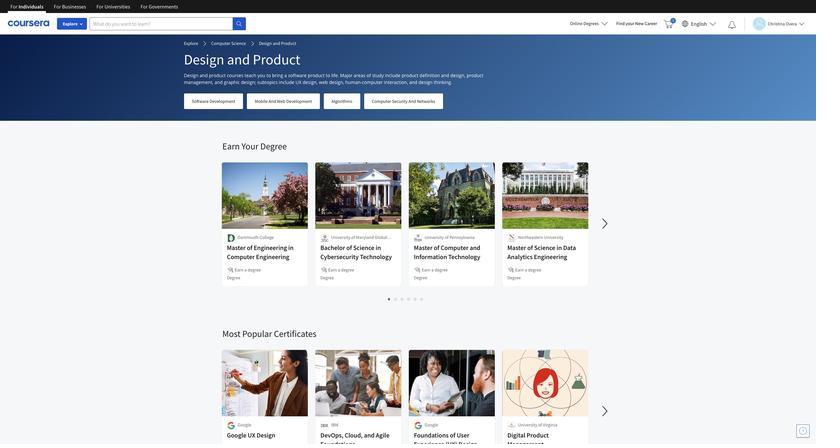 Task type: locate. For each thing, give the bounding box(es) containing it.
design, up thinking.
[[450, 72, 466, 79]]

earn down master of engineering in computer engineering
[[235, 267, 244, 273]]

earn for master of computer and information technology
[[422, 267, 431, 273]]

computer right explore link
[[211, 40, 230, 46]]

university of pennsylvania
[[425, 235, 475, 240]]

design,
[[450, 72, 466, 79], [303, 79, 318, 85], [329, 79, 344, 85]]

0 horizontal spatial design,
[[303, 79, 318, 85]]

product
[[281, 40, 296, 46], [253, 51, 300, 68], [527, 431, 549, 440]]

human-
[[345, 79, 362, 85]]

next slide image
[[597, 216, 613, 232]]

northeastern university image
[[507, 234, 516, 242]]

earn a degree down cybersecurity at the left of page
[[328, 267, 354, 273]]

master for master of science in data analytics engineering
[[507, 244, 526, 252]]

earn for master of science in data analytics engineering
[[515, 267, 524, 273]]

1 horizontal spatial foundations
[[414, 431, 449, 440]]

1 earn a degree from the left
[[235, 267, 261, 273]]

software development
[[192, 98, 235, 104]]

online
[[570, 21, 583, 26]]

foundations of user experience (ux) design
[[414, 431, 477, 444]]

2 horizontal spatial master
[[507, 244, 526, 252]]

explore link
[[184, 40, 198, 47]]

4 degree from the left
[[528, 267, 541, 273]]

university for digital
[[518, 422, 537, 428]]

for left universities
[[96, 3, 104, 10]]

web
[[319, 79, 328, 85]]

global
[[375, 235, 387, 240]]

1 horizontal spatial to
[[326, 72, 330, 79]]

computer inside master of engineering in computer engineering
[[227, 253, 255, 261]]

for left individuals in the left top of the page
[[10, 3, 18, 10]]

3 for from the left
[[96, 3, 104, 10]]

1 horizontal spatial science
[[353, 244, 374, 252]]

university up campus
[[331, 235, 350, 240]]

earn a degree for master of computer and information technology
[[422, 267, 448, 273]]

graphic
[[224, 79, 240, 85]]

science down maryland
[[353, 244, 374, 252]]

university of virginia image
[[507, 422, 516, 430]]

2 horizontal spatial science
[[534, 244, 555, 252]]

3 in from the left
[[557, 244, 562, 252]]

(ux)
[[446, 441, 457, 444]]

of down northeastern
[[527, 244, 533, 252]]

shopping cart: 1 item image
[[664, 18, 676, 28]]

degree for master of computer and information technology
[[414, 275, 427, 281]]

1 vertical spatial explore
[[184, 40, 198, 46]]

include
[[385, 72, 400, 79], [279, 79, 294, 85]]

master of science in data analytics engineering
[[507, 244, 576, 261]]

a for master of engineering in computer engineering
[[244, 267, 247, 273]]

degree for bachelor of science in cybersecurity technology
[[320, 275, 334, 281]]

university up data
[[544, 235, 564, 240]]

technology inside bachelor of science in cybersecurity technology
[[360, 253, 392, 261]]

mobile and web development
[[255, 98, 312, 104]]

earn a degree down master of engineering in computer engineering
[[235, 267, 261, 273]]

science
[[231, 40, 246, 46], [353, 244, 374, 252], [534, 244, 555, 252]]

and up courses
[[227, 51, 250, 68]]

0 horizontal spatial foundations
[[320, 441, 355, 444]]

design
[[259, 40, 272, 46], [184, 51, 224, 68], [184, 72, 198, 79], [257, 431, 275, 440], [459, 441, 477, 444]]

university of maryland global campus
[[331, 235, 387, 247]]

design and product up bring
[[259, 40, 296, 46]]

1 vertical spatial product
[[253, 51, 300, 68]]

to left 'life.'
[[326, 72, 330, 79]]

university inside most popular certificates carousel element
[[518, 422, 537, 428]]

1 horizontal spatial explore
[[184, 40, 198, 46]]

2
[[395, 296, 397, 302]]

1 degree from the left
[[248, 267, 261, 273]]

degree down 'information'
[[435, 267, 448, 273]]

0 horizontal spatial in
[[288, 244, 294, 252]]

a down master of engineering in computer engineering
[[244, 267, 247, 273]]

2 horizontal spatial design,
[[450, 72, 466, 79]]

2 development from the left
[[286, 98, 312, 104]]

0 horizontal spatial master
[[227, 244, 246, 252]]

in inside master of engineering in computer engineering
[[288, 244, 294, 252]]

earn left the your
[[222, 140, 240, 152]]

university inside the university of maryland global campus
[[331, 235, 350, 240]]

degree down cybersecurity at the left of page
[[341, 267, 354, 273]]

1 vertical spatial ux
[[248, 431, 255, 440]]

master inside master of engineering in computer engineering
[[227, 244, 246, 252]]

3 degree from the left
[[435, 267, 448, 273]]

bachelor of science in cybersecurity technology
[[320, 244, 392, 261]]

of down dartmouth
[[247, 244, 252, 252]]

technology
[[360, 253, 392, 261], [448, 253, 480, 261]]

master down university of pennsylvania icon
[[414, 244, 433, 252]]

science down northeastern university
[[534, 244, 555, 252]]

of inside bachelor of science in cybersecurity technology
[[346, 244, 352, 252]]

and down pennsylvania
[[470, 244, 480, 252]]

0 horizontal spatial explore
[[63, 21, 78, 27]]

degree down master of engineering in computer engineering
[[248, 267, 261, 273]]

foundations inside foundations of user experience (ux) design
[[414, 431, 449, 440]]

software development link
[[184, 94, 243, 109]]

earn your degree
[[222, 140, 287, 152]]

include down bring
[[279, 79, 294, 85]]

english
[[691, 20, 707, 27]]

of up computer
[[367, 72, 371, 79]]

for for universities
[[96, 3, 104, 10]]

for for governments
[[141, 3, 148, 10]]

explore inside explore popup button
[[63, 21, 78, 27]]

and left agile
[[364, 431, 375, 440]]

christina overa
[[768, 21, 797, 27]]

1 master from the left
[[227, 244, 246, 252]]

software
[[192, 98, 209, 104]]

college
[[260, 235, 274, 240]]

and up bring
[[273, 40, 280, 46]]

google image up the google ux design at bottom
[[227, 422, 235, 430]]

of inside "master of science in data analytics engineering"
[[527, 244, 533, 252]]

degree for computer
[[248, 267, 261, 273]]

master down dartmouth college image
[[227, 244, 246, 252]]

google image
[[227, 422, 235, 430], [414, 422, 422, 430]]

1 horizontal spatial in
[[376, 244, 381, 252]]

ux inside design and product courses teach you to bring a software product to life.  major areas of study include product definition and design, product management, and graphic design;  subtopics include ux design, web design, human-computer interaction, and design thinking.
[[296, 79, 302, 85]]

2 vertical spatial product
[[527, 431, 549, 440]]

1 horizontal spatial development
[[286, 98, 312, 104]]

development
[[210, 98, 235, 104], [286, 98, 312, 104]]

2 technology from the left
[[448, 253, 480, 261]]

subtopics
[[257, 79, 278, 85]]

0 vertical spatial foundations
[[414, 431, 449, 440]]

of for bachelor of science in cybersecurity technology
[[346, 244, 352, 252]]

english button
[[679, 13, 719, 34]]

of for university of virginia
[[538, 422, 542, 428]]

earn a degree for master of engineering in computer engineering
[[235, 267, 261, 273]]

courses
[[227, 72, 243, 79]]

3
[[401, 296, 404, 302]]

a down analytics
[[525, 267, 527, 273]]

3 master from the left
[[507, 244, 526, 252]]

1 technology from the left
[[360, 253, 392, 261]]

of up "master of computer and information technology"
[[445, 235, 449, 240]]

include up interaction,
[[385, 72, 400, 79]]

banner navigation
[[5, 0, 183, 13]]

of up (ux)
[[450, 431, 456, 440]]

degree down "master of science in data analytics engineering" at the bottom right of the page
[[528, 267, 541, 273]]

computer
[[211, 40, 230, 46], [372, 98, 391, 104], [441, 244, 469, 252], [227, 253, 255, 261]]

0 horizontal spatial development
[[210, 98, 235, 104]]

data
[[563, 244, 576, 252]]

earn a degree down 'information'
[[422, 267, 448, 273]]

for universities
[[96, 3, 130, 10]]

1 vertical spatial include
[[279, 79, 294, 85]]

master inside "master of science in data analytics engineering"
[[507, 244, 526, 252]]

earn down 'information'
[[422, 267, 431, 273]]

master up analytics
[[507, 244, 526, 252]]

science inside "master of science in data analytics engineering"
[[534, 244, 555, 252]]

for for businesses
[[54, 3, 61, 10]]

explore
[[63, 21, 78, 27], [184, 40, 198, 46]]

for
[[10, 3, 18, 10], [54, 3, 61, 10], [96, 3, 104, 10], [141, 3, 148, 10]]

of
[[367, 72, 371, 79], [351, 235, 355, 240], [445, 235, 449, 240], [247, 244, 252, 252], [346, 244, 352, 252], [434, 244, 439, 252], [527, 244, 533, 252], [538, 422, 542, 428], [450, 431, 456, 440]]

for businesses
[[54, 3, 86, 10]]

in inside "master of science in data analytics engineering"
[[557, 244, 562, 252]]

of inside foundations of user experience (ux) design
[[450, 431, 456, 440]]

1 horizontal spatial master
[[414, 244, 433, 252]]

degree for data
[[528, 267, 541, 273]]

0 horizontal spatial ux
[[248, 431, 255, 440]]

to up subtopics
[[267, 72, 271, 79]]

northeastern university
[[518, 235, 564, 240]]

for left governments
[[141, 3, 148, 10]]

university
[[331, 235, 350, 240], [425, 235, 444, 240], [544, 235, 564, 240], [518, 422, 537, 428]]

of inside the university of maryland global campus
[[351, 235, 355, 240]]

and right the security
[[409, 98, 416, 104]]

foundations up experience
[[414, 431, 449, 440]]

in
[[288, 244, 294, 252], [376, 244, 381, 252], [557, 244, 562, 252]]

0 horizontal spatial to
[[267, 72, 271, 79]]

bachelor
[[320, 244, 345, 252]]

a down cybersecurity at the left of page
[[338, 267, 340, 273]]

chevron down image
[[25, 10, 30, 14]]

2 master from the left
[[414, 244, 433, 252]]

in for master of engineering in computer engineering
[[288, 244, 294, 252]]

you
[[257, 72, 265, 79]]

product
[[209, 72, 226, 79], [308, 72, 325, 79], [402, 72, 418, 79], [467, 72, 484, 79]]

software
[[288, 72, 307, 79]]

for left businesses
[[54, 3, 61, 10]]

1
[[388, 296, 391, 302]]

find your new career link
[[613, 20, 661, 28]]

technology inside "master of computer and information technology"
[[448, 253, 480, 261]]

and left graphic
[[215, 79, 223, 85]]

product inside 'digital product management'
[[527, 431, 549, 440]]

1 google image from the left
[[227, 422, 235, 430]]

earn a degree for master of science in data analytics engineering
[[515, 267, 541, 273]]

of inside master of engineering in computer engineering
[[247, 244, 252, 252]]

2 google image from the left
[[414, 422, 422, 430]]

university up 'digital product management'
[[518, 422, 537, 428]]

online degrees button
[[565, 16, 613, 31]]

3 earn a degree from the left
[[422, 267, 448, 273]]

5 button
[[412, 296, 419, 303]]

1 horizontal spatial google image
[[414, 422, 422, 430]]

1 development from the left
[[210, 98, 235, 104]]

technology down the global
[[360, 253, 392, 261]]

2 earn a degree from the left
[[328, 267, 354, 273]]

university for bachelor
[[331, 235, 350, 240]]

of up cybersecurity at the left of page
[[346, 244, 352, 252]]

design, left web
[[303, 79, 318, 85]]

science for master of science in data analytics engineering
[[534, 244, 555, 252]]

of for university of pennsylvania
[[445, 235, 449, 240]]

technology for science
[[360, 253, 392, 261]]

computer down dartmouth
[[227, 253, 255, 261]]

0 vertical spatial explore
[[63, 21, 78, 27]]

of left maryland
[[351, 235, 355, 240]]

university of pennsylvania image
[[414, 234, 422, 242]]

analytics
[[507, 253, 533, 261]]

in for bachelor of science in cybersecurity technology
[[376, 244, 381, 252]]

development right web at top
[[286, 98, 312, 104]]

2 for from the left
[[54, 3, 61, 10]]

science up courses
[[231, 40, 246, 46]]

4 earn a degree from the left
[[515, 267, 541, 273]]

None search field
[[90, 17, 246, 30]]

security
[[392, 98, 408, 104]]

4
[[408, 296, 410, 302]]

degree for master of science in data analytics engineering
[[507, 275, 521, 281]]

1 horizontal spatial technology
[[448, 253, 480, 261]]

1 horizontal spatial include
[[385, 72, 400, 79]]

design and product up courses
[[184, 51, 300, 68]]

4 for from the left
[[141, 3, 148, 10]]

design, down 'life.'
[[329, 79, 344, 85]]

technology down pennsylvania
[[448, 253, 480, 261]]

in inside bachelor of science in cybersecurity technology
[[376, 244, 381, 252]]

foundations down devops,
[[320, 441, 355, 444]]

0 vertical spatial ux
[[296, 79, 302, 85]]

for individuals
[[10, 3, 43, 10]]

1 vertical spatial foundations
[[320, 441, 355, 444]]

0 horizontal spatial google image
[[227, 422, 235, 430]]

1 in from the left
[[288, 244, 294, 252]]

of left virginia
[[538, 422, 542, 428]]

master inside "master of computer and information technology"
[[414, 244, 433, 252]]

1 product from the left
[[209, 72, 226, 79]]

0 horizontal spatial technology
[[360, 253, 392, 261]]

google image up experience
[[414, 422, 422, 430]]

engineering inside "master of science in data analytics engineering"
[[534, 253, 567, 261]]

development down graphic
[[210, 98, 235, 104]]

2 in from the left
[[376, 244, 381, 252]]

businesses
[[62, 3, 86, 10]]

universities
[[105, 3, 130, 10]]

1 for from the left
[[10, 3, 18, 10]]

list containing 1
[[222, 296, 589, 303]]

earn a degree
[[235, 267, 261, 273], [328, 267, 354, 273], [422, 267, 448, 273], [515, 267, 541, 273]]

maryland
[[356, 235, 374, 240]]

degree for information
[[435, 267, 448, 273]]

1 horizontal spatial ux
[[296, 79, 302, 85]]

computer down university of pennsylvania
[[441, 244, 469, 252]]

list
[[222, 296, 589, 303]]

google ux design
[[227, 431, 275, 440]]

2 degree from the left
[[341, 267, 354, 273]]

campus
[[331, 241, 347, 247]]

of up 'information'
[[434, 244, 439, 252]]

of inside "master of computer and information technology"
[[434, 244, 439, 252]]

university right university of pennsylvania icon
[[425, 235, 444, 240]]

management,
[[184, 79, 213, 85]]

your
[[242, 140, 259, 152]]

science inside bachelor of science in cybersecurity technology
[[353, 244, 374, 252]]

earn down analytics
[[515, 267, 524, 273]]

a down 'information'
[[431, 267, 434, 273]]

earn down cybersecurity at the left of page
[[328, 267, 337, 273]]

and inside devops, cloud, and agile foundations
[[364, 431, 375, 440]]

computer inside "master of computer and information technology"
[[441, 244, 469, 252]]

help center image
[[799, 427, 807, 435]]

earn a degree down analytics
[[515, 267, 541, 273]]

for governments
[[141, 3, 178, 10]]

a right bring
[[284, 72, 287, 79]]

definition
[[420, 72, 440, 79]]

2 horizontal spatial in
[[557, 244, 562, 252]]



Task type: vqa. For each thing, say whether or not it's contained in the screenshot.
based
no



Task type: describe. For each thing, give the bounding box(es) containing it.
computer
[[362, 79, 383, 85]]

university of virginia
[[518, 422, 557, 428]]

0 vertical spatial design and product
[[259, 40, 296, 46]]

mobile and web development link
[[247, 94, 320, 109]]

of for master of science in data analytics engineering
[[527, 244, 533, 252]]

earn for master of engineering in computer engineering
[[235, 267, 244, 273]]

2 button
[[393, 296, 399, 303]]

computer security and networks link
[[364, 94, 443, 109]]

dartmouth
[[238, 235, 259, 240]]

overa
[[786, 21, 797, 27]]

design
[[419, 79, 433, 85]]

individuals
[[19, 3, 43, 10]]

and up management,
[[200, 72, 208, 79]]

university for master
[[425, 235, 444, 240]]

0 horizontal spatial science
[[231, 40, 246, 46]]

information
[[414, 253, 447, 261]]

next slide image
[[597, 404, 613, 419]]

find your new career
[[616, 21, 657, 26]]

ibm
[[331, 422, 338, 428]]

foundations inside devops, cloud, and agile foundations
[[320, 441, 355, 444]]

degree for master of engineering in computer engineering
[[227, 275, 240, 281]]

earn a degree for bachelor of science in cybersecurity technology
[[328, 267, 354, 273]]

ux inside most popular certificates carousel element
[[248, 431, 255, 440]]

science for bachelor of science in cybersecurity technology
[[353, 244, 374, 252]]

user
[[457, 431, 469, 440]]

What do you want to learn? text field
[[90, 17, 233, 30]]

most popular certificates
[[222, 328, 317, 340]]

computer security and networks
[[372, 98, 435, 104]]

online degrees
[[570, 21, 599, 26]]

0 vertical spatial include
[[385, 72, 400, 79]]

master of computer and information technology
[[414, 244, 480, 261]]

master for master of engineering in computer engineering
[[227, 244, 246, 252]]

earn for bachelor of science in cybersecurity technology
[[328, 267, 337, 273]]

christina overa button
[[745, 17, 804, 30]]

list inside earn your degree carousel element
[[222, 296, 589, 303]]

areas
[[354, 72, 365, 79]]

career
[[645, 21, 657, 26]]

algorithms
[[332, 98, 352, 104]]

digital
[[507, 431, 525, 440]]

management
[[507, 441, 544, 444]]

1 horizontal spatial design,
[[329, 79, 344, 85]]

coursera image
[[8, 18, 49, 29]]

4 product from the left
[[467, 72, 484, 79]]

design inside design and product courses teach you to bring a software product to life.  major areas of study include product definition and design, product management, and graphic design;  subtopics include ux design, web design, human-computer interaction, and design thinking.
[[184, 72, 198, 79]]

1 button
[[386, 296, 393, 303]]

bring
[[272, 72, 283, 79]]

devops, cloud, and agile foundations
[[320, 431, 390, 444]]

of inside design and product courses teach you to bring a software product to life.  major areas of study include product definition and design, product management, and graphic design;  subtopics include ux design, web design, human-computer interaction, and design thinking.
[[367, 72, 371, 79]]

computer left the security
[[372, 98, 391, 104]]

ibm image
[[320, 422, 329, 430]]

study
[[372, 72, 384, 79]]

master for master of computer and information technology
[[414, 244, 433, 252]]

a for master of computer and information technology
[[431, 267, 434, 273]]

experience
[[414, 441, 444, 444]]

computer science link
[[211, 40, 246, 47]]

university of maryland global campus image
[[320, 234, 329, 242]]

digital product management
[[507, 431, 549, 444]]

google image for google ux design
[[227, 422, 235, 430]]

3 product from the left
[[402, 72, 418, 79]]

technology for computer
[[448, 253, 480, 261]]

6
[[421, 296, 423, 302]]

and up thinking.
[[441, 72, 449, 79]]

most popular certificates carousel element
[[219, 309, 816, 444]]

dartmouth college
[[238, 235, 274, 240]]

show notifications image
[[728, 21, 736, 29]]

cloud,
[[345, 431, 363, 440]]

earn your degree carousel element
[[219, 121, 816, 309]]

1 to from the left
[[267, 72, 271, 79]]

pennsylvania
[[450, 235, 475, 240]]

in for master of science in data analytics engineering
[[557, 244, 562, 252]]

and left web at top
[[269, 98, 276, 104]]

explore button
[[57, 18, 87, 30]]

0 horizontal spatial include
[[279, 79, 294, 85]]

2 to from the left
[[326, 72, 330, 79]]

new
[[635, 21, 644, 26]]

major
[[340, 72, 353, 79]]

virginia
[[543, 422, 557, 428]]

google for google
[[238, 422, 251, 428]]

christina
[[768, 21, 785, 27]]

governments
[[149, 3, 178, 10]]

thinking.
[[434, 79, 452, 85]]

and inside "master of computer and information technology"
[[470, 244, 480, 252]]

design inside foundations of user experience (ux) design
[[459, 441, 477, 444]]

computer science
[[211, 40, 246, 46]]

of for master of engineering in computer engineering
[[247, 244, 252, 252]]

1 vertical spatial design and product
[[184, 51, 300, 68]]

of for university of maryland global campus
[[351, 235, 355, 240]]

a for bachelor of science in cybersecurity technology
[[338, 267, 340, 273]]

your
[[626, 21, 634, 26]]

find
[[616, 21, 625, 26]]

algorithms link
[[324, 94, 360, 109]]

web
[[277, 98, 285, 104]]

degree for cybersecurity
[[341, 267, 354, 273]]

mobile
[[255, 98, 268, 104]]

3 button
[[399, 296, 406, 303]]

agile
[[376, 431, 390, 440]]

certificates
[[274, 328, 317, 340]]

northeastern
[[518, 235, 543, 240]]

2 product from the left
[[308, 72, 325, 79]]

most
[[222, 328, 241, 340]]

5
[[414, 296, 417, 302]]

6 button
[[419, 296, 425, 303]]

0 vertical spatial product
[[281, 40, 296, 46]]

4 button
[[406, 296, 412, 303]]

cybersecurity
[[320, 253, 359, 261]]

devops,
[[320, 431, 343, 440]]

a for master of science in data analytics engineering
[[525, 267, 527, 273]]

google image for foundations of user experience (ux) design
[[414, 422, 422, 430]]

of for master of computer and information technology
[[434, 244, 439, 252]]

design and product courses teach you to bring a software product to life.  major areas of study include product definition and design, product management, and graphic design;  subtopics include ux design, web design, human-computer interaction, and design thinking.
[[184, 72, 484, 85]]

for for individuals
[[10, 3, 18, 10]]

google for foundations
[[425, 422, 438, 428]]

popular
[[242, 328, 272, 340]]

and left design
[[409, 79, 417, 85]]

a inside design and product courses teach you to bring a software product to life.  major areas of study include product definition and design, product management, and graphic design;  subtopics include ux design, web design, human-computer interaction, and design thinking.
[[284, 72, 287, 79]]

dartmouth college image
[[227, 234, 235, 242]]

of for foundations of user experience (ux) design
[[450, 431, 456, 440]]

master of engineering in computer engineering
[[227, 244, 294, 261]]

teach
[[245, 72, 256, 79]]



